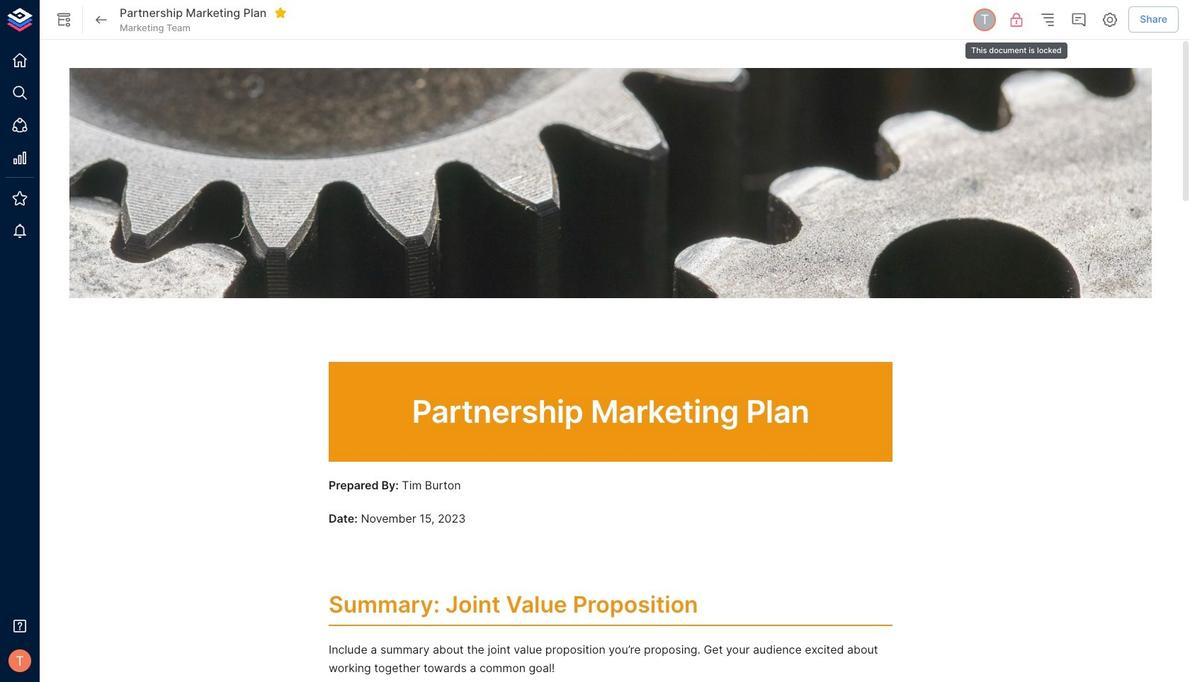 Task type: vqa. For each thing, say whether or not it's contained in the screenshot.
Remove Favorite 'icon'
yes



Task type: describe. For each thing, give the bounding box(es) containing it.
this document is locked image
[[1009, 11, 1026, 28]]

remove favorite image
[[274, 7, 287, 19]]



Task type: locate. For each thing, give the bounding box(es) containing it.
settings image
[[1102, 11, 1119, 28]]

tooltip
[[964, 33, 1069, 61]]

table of contents image
[[1040, 11, 1057, 28]]

comments image
[[1071, 11, 1088, 28]]

go back image
[[93, 11, 110, 28]]

show wiki image
[[55, 11, 72, 28]]



